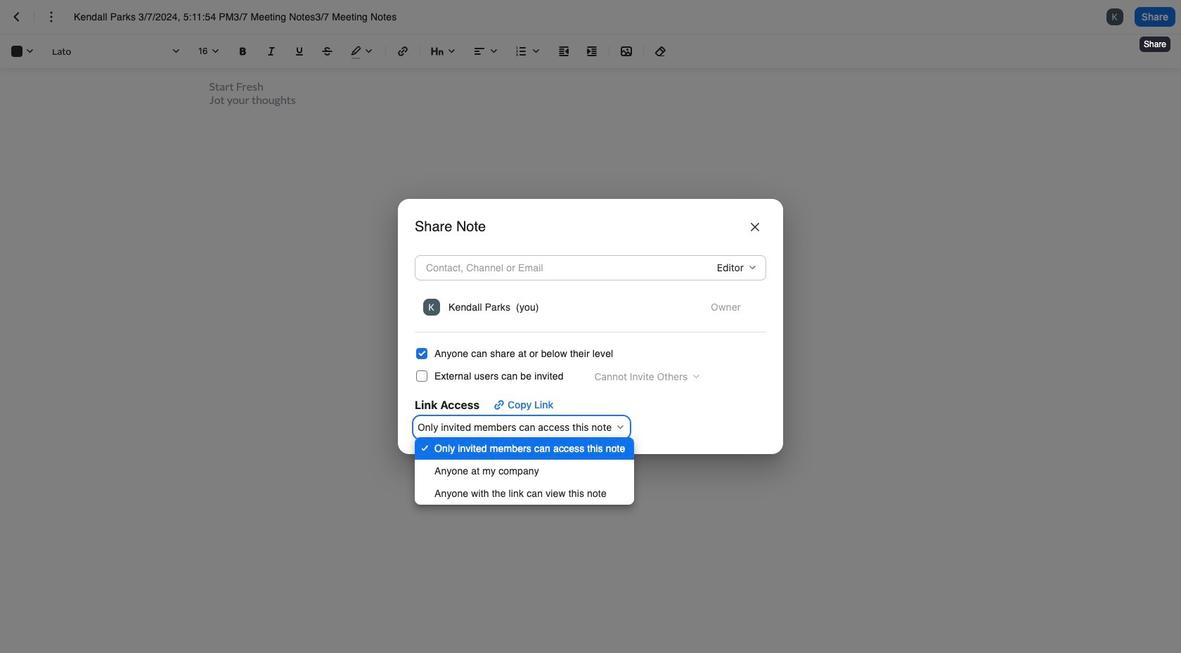 Task type: describe. For each thing, give the bounding box(es) containing it.
italic image
[[263, 43, 280, 60]]

link image
[[395, 43, 411, 60]]

copy link image
[[491, 396, 508, 413]]

2 option from the top
[[415, 482, 634, 505]]

insert image image
[[618, 43, 635, 60]]

all notes image
[[8, 8, 25, 25]]

decrease indent image
[[556, 43, 573, 60]]

close image
[[751, 223, 760, 232]]

clear style image
[[653, 43, 670, 60]]

kendall parks image
[[423, 299, 440, 316]]

strikethrough image
[[319, 43, 336, 60]]

increase indent image
[[584, 43, 601, 60]]



Task type: locate. For each thing, give the bounding box(es) containing it.
None text field
[[74, 10, 423, 24]]

menu item
[[421, 295, 761, 320]]

None field
[[415, 418, 629, 437]]

permission image
[[709, 258, 761, 278], [703, 298, 758, 318]]

1 vertical spatial permission image
[[703, 298, 758, 318]]

underline image
[[291, 43, 308, 60]]

option
[[415, 460, 634, 482], [415, 482, 634, 505]]

list box
[[415, 437, 634, 505]]

tooltip
[[1139, 27, 1172, 53]]

1 option from the top
[[415, 460, 634, 482]]

bold image
[[235, 43, 252, 60]]

dialog
[[398, 199, 784, 454]]

0 vertical spatial permission image
[[709, 258, 761, 278]]



Task type: vqa. For each thing, say whether or not it's contained in the screenshot.
second option from the bottom of the page
yes



